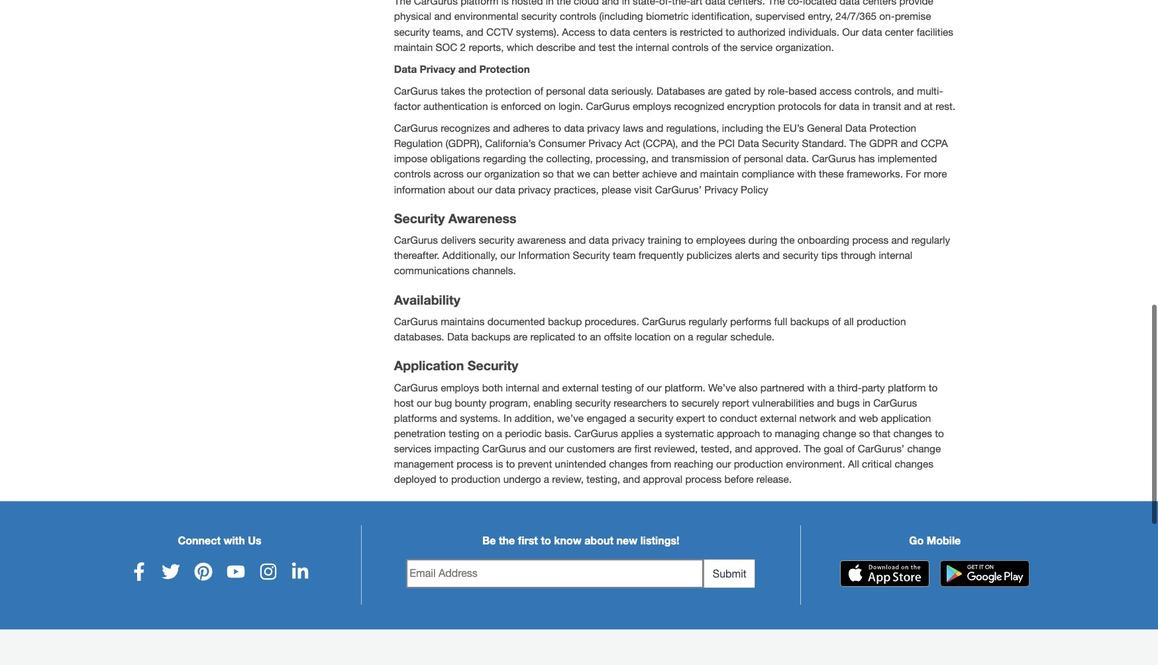 Task type: locate. For each thing, give the bounding box(es) containing it.
and
[[602, 0, 620, 7], [435, 10, 452, 22], [467, 26, 484, 38], [579, 41, 596, 53], [459, 63, 477, 75], [898, 85, 915, 97], [905, 100, 922, 112], [493, 122, 510, 134], [647, 122, 664, 134], [682, 137, 699, 149], [901, 137, 919, 149], [652, 153, 669, 165], [681, 168, 698, 180], [569, 234, 586, 246], [892, 234, 909, 246], [763, 250, 781, 261], [543, 382, 560, 394], [818, 397, 835, 409], [440, 412, 458, 424], [840, 412, 857, 424], [529, 443, 546, 455], [736, 443, 753, 455], [623, 474, 641, 486]]

ccpa
[[921, 137, 949, 149]]

release.
[[757, 474, 792, 486]]

cargurus' inside cargurus employs both internal and external testing of our platform. we've also     partnered with a third-party platform to host our bug bounty program, enabling     security researchers to securely report vulnerabilities and bugs in cargurus platforms and systems. in addition, we've engaged a security expert to conduct     external network and web application penetration testing on a periodic basis.     cargurus applies a systematic approach to managing change so that changes to services impacting cargurus and our customers are first reviewed, tested, and     approved. the goal of cargurus' change management process is to prevent unintended     changes from reaching our production environment. all critical changes deployed to     production undergo a review, testing, and approval process before release.
[[858, 443, 905, 455]]

twitter image
[[162, 563, 181, 581]]

protection inside cargurus recognizes and adheres to data privacy laws and regulations, including the     eu's general data protection regulation (gdpr), california's consumer privacy act     (ccpa), and the pci data security standard. the gdpr and ccpa impose obligations     regarding the collecting, processing, and transmission of personal data. cargurus     has implemented controls across our organization so that we can better achieve and     maintain compliance with these frameworks. for more information about our data privacy     practices, please visit cargurus' privacy policy
[[870, 122, 917, 134]]

unintended
[[555, 458, 607, 470]]

be
[[483, 534, 496, 547]]

1 vertical spatial are
[[514, 331, 528, 343]]

1 horizontal spatial first
[[635, 443, 652, 455]]

privacy for consumer
[[588, 122, 621, 134]]

art
[[691, 0, 703, 7]]

with inside cargurus employs both internal and external testing of our platform. we've also     partnered with a third-party platform to host our bug bounty program, enabling     security researchers to securely report vulnerabilities and bugs in cargurus platforms and systems. in addition, we've engaged a security expert to conduct     external network and web application penetration testing on a periodic basis.     cargurus applies a systematic approach to managing change so that changes to services impacting cargurus and our customers are first reviewed, tested, and     approved. the goal of cargurus' change management process is to prevent unintended     changes from reaching our production environment. all critical changes deployed to     production undergo a review, testing, and approval process before release.
[[808, 382, 827, 394]]

tested,
[[701, 443, 733, 455]]

privacy left policy
[[705, 183, 739, 195]]

production right all
[[857, 316, 907, 328]]

0 horizontal spatial change
[[823, 428, 857, 440]]

0 vertical spatial personal
[[547, 85, 586, 97]]

location
[[635, 331, 671, 343]]

program,
[[490, 397, 531, 409]]

process down reaching
[[686, 474, 722, 486]]

1 horizontal spatial controls
[[560, 10, 597, 22]]

2 vertical spatial privacy
[[705, 183, 739, 195]]

1 horizontal spatial so
[[860, 428, 871, 440]]

1 vertical spatial first
[[518, 534, 538, 547]]

backups down documented
[[472, 331, 511, 343]]

0 horizontal spatial protection
[[480, 63, 530, 75]]

securely
[[682, 397, 720, 409]]

2 vertical spatial internal
[[506, 382, 540, 394]]

1 vertical spatial about
[[585, 534, 614, 547]]

1 vertical spatial internal
[[879, 250, 913, 261]]

personal up login. at the top
[[547, 85, 586, 97]]

security up engaged
[[576, 397, 611, 409]]

regularly
[[912, 234, 951, 246], [689, 316, 728, 328]]

schedule.
[[731, 331, 775, 343]]

privacy up processing,
[[589, 137, 622, 149]]

employs up bounty
[[441, 382, 480, 394]]

0 vertical spatial are
[[708, 85, 723, 97]]

on for enforced
[[545, 100, 556, 112]]

first inside cargurus employs both internal and external testing of our platform. we've also     partnered with a third-party platform to host our bug bounty program, enabling     security researchers to securely report vulnerabilities and bugs in cargurus platforms and systems. in addition, we've engaged a security expert to conduct     external network and web application penetration testing on a periodic basis.     cargurus applies a systematic approach to managing change so that changes to services impacting cargurus and our customers are first reviewed, tested, and     approved. the goal of cargurus' change management process is to prevent unintended     changes from reaching our production environment. all critical changes deployed to     production undergo a review, testing, and approval process before release.
[[635, 443, 652, 455]]

0 vertical spatial protection
[[480, 63, 530, 75]]

transmission
[[672, 153, 730, 165]]

1 vertical spatial on
[[674, 331, 686, 343]]

0 horizontal spatial testing
[[449, 428, 480, 440]]

1 vertical spatial privacy
[[519, 183, 552, 195]]

centers down biometric
[[634, 26, 667, 38]]

is inside cargurus takes the protection of personal data seriously. databases are gated by     role-based access controls, and multi- factor authentication is enforced on login.     cargurus employs recognized encryption protocols for data in transit and at rest.
[[491, 100, 499, 112]]

regularly inside cargurus delivers security awareness and data privacy training to employees during the     onboarding process and regularly thereafter. additionally, our information security team     frequently publicizes alerts and security tips through internal communications channels.
[[912, 234, 951, 246]]

personal
[[547, 85, 586, 97], [744, 153, 784, 165]]

1 horizontal spatial internal
[[636, 41, 670, 53]]

a down prevent in the bottom of the page
[[544, 474, 550, 486]]

1 vertical spatial employs
[[441, 382, 480, 394]]

internal inside 'the cargurus platform is hosted in the cloud and in state-of-the-art data centers. the     co-located data centers provide physical and environmental security controls (including     biometric identification, supervised entry, 24/7/365 on-premise security teams, and     cctv systems). access to data centers is restricted to authorized individuals. our     data center facilities maintain soc 2 reports, which describe and test the internal     controls of the service organization.'
[[636, 41, 670, 53]]

2 vertical spatial process
[[686, 474, 722, 486]]

our
[[467, 168, 482, 180], [478, 183, 493, 195], [501, 250, 516, 261], [647, 382, 662, 394], [417, 397, 432, 409], [549, 443, 564, 455], [717, 458, 732, 470]]

1 vertical spatial platform
[[888, 382, 927, 394]]

our up channels.
[[501, 250, 516, 261]]

with left us
[[224, 534, 245, 547]]

web
[[860, 412, 879, 424]]

0 vertical spatial first
[[635, 443, 652, 455]]

first right the be
[[518, 534, 538, 547]]

testing up impacting
[[449, 428, 480, 440]]

procedures.
[[585, 316, 640, 328]]

in inside cargurus takes the protection of personal data seriously. databases are gated by     role-based access controls, and multi- factor authentication is enforced on login.     cargurus employs recognized encryption protocols for data in transit and at rest.
[[863, 100, 871, 112]]

personal up the compliance
[[744, 153, 784, 165]]

of inside 'the cargurus platform is hosted in the cloud and in state-of-the-art data centers. the     co-located data centers provide physical and environmental security controls (including     biometric identification, supervised entry, 24/7/365 on-premise security teams, and     cctv systems). access to data centers is restricted to authorized individuals. our     data center facilities maintain soc 2 reports, which describe and test the internal     controls of the service organization.'
[[712, 41, 721, 53]]

controls inside cargurus recognizes and adheres to data privacy laws and regulations, including the     eu's general data protection regulation (gdpr), california's consumer privacy act     (ccpa), and the pci data security standard. the gdpr and ccpa impose obligations     regarding the collecting, processing, and transmission of personal data. cargurus     has implemented controls across our organization so that we can better achieve and     maintain compliance with these frameworks. for more information about our data privacy     practices, please visit cargurus' privacy policy
[[394, 168, 431, 180]]

about down across
[[449, 183, 475, 195]]

management
[[394, 458, 454, 470]]

the left cloud
[[557, 0, 571, 7]]

2 horizontal spatial on
[[674, 331, 686, 343]]

platform up environmental
[[461, 0, 499, 7]]

that inside cargurus employs both internal and external testing of our platform. we've also     partnered with a third-party platform to host our bug bounty program, enabling     security researchers to securely report vulnerabilities and bugs in cargurus platforms and systems. in addition, we've engaged a security expert to conduct     external network and web application penetration testing on a periodic basis.     cargurus applies a systematic approach to managing change so that changes to services impacting cargurus and our customers are first reviewed, tested, and     approved. the goal of cargurus' change management process is to prevent unintended     changes from reaching our production environment. all critical changes deployed to     production undergo a review, testing, and approval process before release.
[[874, 428, 891, 440]]

2 horizontal spatial internal
[[879, 250, 913, 261]]

of down pci
[[733, 153, 742, 165]]

protection up 'gdpr'
[[870, 122, 917, 134]]

0 horizontal spatial process
[[457, 458, 493, 470]]

0 vertical spatial platform
[[461, 0, 499, 7]]

availability
[[394, 292, 461, 307]]

1 vertical spatial external
[[761, 412, 797, 424]]

0 horizontal spatial internal
[[506, 382, 540, 394]]

so inside cargurus employs both internal and external testing of our platform. we've also     partnered with a third-party platform to host our bug bounty program, enabling     security researchers to securely report vulnerabilities and bugs in cargurus platforms and systems. in addition, we've engaged a security expert to conduct     external network and web application penetration testing on a periodic basis.     cargurus applies a systematic approach to managing change so that changes to services impacting cargurus and our customers are first reviewed, tested, and     approved. the goal of cargurus' change management process is to prevent unintended     changes from reaching our production environment. all critical changes deployed to     production undergo a review, testing, and approval process before release.
[[860, 428, 871, 440]]

approach
[[717, 428, 761, 440]]

to inside cargurus recognizes and adheres to data privacy laws and regulations, including the     eu's general data protection regulation (gdpr), california's consumer privacy act     (ccpa), and the pci data security standard. the gdpr and ccpa impose obligations     regarding the collecting, processing, and transmission of personal data. cargurus     has implemented controls across our organization so that we can better achieve and     maintain compliance with these frameworks. for more information about our data privacy     practices, please visit cargurus' privacy policy
[[553, 122, 562, 134]]

0 horizontal spatial first
[[518, 534, 538, 547]]

services
[[394, 443, 432, 455]]

our up platforms in the left of the page
[[417, 397, 432, 409]]

1 vertical spatial personal
[[744, 153, 784, 165]]

privacy inside cargurus delivers security awareness and data privacy training to employees during the     onboarding process and regularly thereafter. additionally, our information security team     frequently publicizes alerts and security tips through internal communications channels.
[[612, 234, 645, 246]]

2 horizontal spatial process
[[853, 234, 889, 246]]

cargurus up 'thereafter.'
[[394, 234, 438, 246]]

cargurus' inside cargurus recognizes and adheres to data privacy laws and regulations, including the     eu's general data protection regulation (gdpr), california's consumer privacy act     (ccpa), and the pci data security standard. the gdpr and ccpa impose obligations     regarding the collecting, processing, and transmission of personal data. cargurus     has implemented controls across our organization so that we can better achieve and     maintain compliance with these frameworks. for more information about our data privacy     practices, please visit cargurus' privacy policy
[[656, 183, 702, 195]]

with inside cargurus recognizes and adheres to data privacy laws and regulations, including the     eu's general data protection regulation (gdpr), california's consumer privacy act     (ccpa), and the pci data security standard. the gdpr and ccpa impose obligations     regarding the collecting, processing, and transmission of personal data. cargurus     has implemented controls across our organization so that we can better achieve and     maintain compliance with these frameworks. for more information about our data privacy     practices, please visit cargurus' privacy policy
[[798, 168, 817, 180]]

compliance
[[742, 168, 795, 180]]

in up (including
[[622, 0, 630, 7]]

0 vertical spatial about
[[449, 183, 475, 195]]

1 vertical spatial process
[[457, 458, 493, 470]]

policy
[[741, 183, 769, 195]]

a up applies
[[630, 412, 635, 424]]

the right during
[[781, 234, 795, 246]]

in
[[504, 412, 512, 424]]

the
[[557, 0, 571, 7], [619, 41, 633, 53], [724, 41, 738, 53], [468, 85, 483, 97], [767, 122, 781, 134], [702, 137, 716, 149], [529, 153, 544, 165], [781, 234, 795, 246], [499, 534, 515, 547]]

cargurus up physical
[[414, 0, 458, 7]]

0 horizontal spatial about
[[449, 183, 475, 195]]

0 vertical spatial that
[[557, 168, 575, 180]]

1 horizontal spatial personal
[[744, 153, 784, 165]]

are inside cargurus maintains documented backup procedures. cargurus regularly performs full backups     of all production databases. data backups are replicated to an offsite location on a     regular schedule.
[[514, 331, 528, 343]]

24/7/365
[[836, 10, 877, 22]]

backups
[[791, 316, 830, 328], [472, 331, 511, 343]]

entry,
[[809, 10, 834, 22]]

the inside cargurus employs both internal and external testing of our platform. we've also     partnered with a third-party platform to host our bug bounty program, enabling     security researchers to securely report vulnerabilities and bugs in cargurus platforms and systems. in addition, we've engaged a security expert to conduct     external network and web application penetration testing on a periodic basis.     cargurus applies a systematic approach to managing change so that changes to services impacting cargurus and our customers are first reviewed, tested, and     approved. the goal of cargurus' change management process is to prevent unintended     changes from reaching our production environment. all critical changes deployed to     production undergo a review, testing, and approval process before release.
[[805, 443, 822, 455]]

maintain
[[394, 41, 433, 53], [701, 168, 739, 180]]

get it on google play image
[[941, 561, 1031, 587]]

security up both
[[468, 358, 519, 373]]

are inside cargurus takes the protection of personal data seriously. databases are gated by     role-based access controls, and multi- factor authentication is enforced on login.     cargurus employs recognized encryption protocols for data in transit and at rest.
[[708, 85, 723, 97]]

0 vertical spatial change
[[823, 428, 857, 440]]

a left regular
[[688, 331, 694, 343]]

test
[[599, 41, 616, 53]]

process down impacting
[[457, 458, 493, 470]]

prevent
[[518, 458, 552, 470]]

so inside cargurus recognizes and adheres to data privacy laws and regulations, including the     eu's general data protection regulation (gdpr), california's consumer privacy act     (ccpa), and the pci data security standard. the gdpr and ccpa impose obligations     regarding the collecting, processing, and transmission of personal data. cargurus     has implemented controls across our organization so that we can better achieve and     maintain compliance with these frameworks. for more information about our data privacy     practices, please visit cargurus' privacy policy
[[543, 168, 554, 180]]

0 vertical spatial privacy
[[420, 63, 456, 75]]

of up researchers on the bottom
[[636, 382, 645, 394]]

are
[[708, 85, 723, 97], [514, 331, 528, 343], [618, 443, 632, 455]]

1 vertical spatial so
[[860, 428, 871, 440]]

penetration
[[394, 428, 446, 440]]

laws
[[623, 122, 644, 134]]

security
[[763, 137, 800, 149], [394, 211, 445, 226], [573, 250, 611, 261], [468, 358, 519, 373]]

individuals.
[[789, 26, 840, 38]]

1 vertical spatial protection
[[870, 122, 917, 134]]

our
[[843, 26, 860, 38]]

hosted
[[512, 0, 543, 7]]

privacy down the soc
[[420, 63, 456, 75]]

data down (including
[[611, 26, 631, 38]]

eu's
[[784, 122, 805, 134]]

1 vertical spatial regularly
[[689, 316, 728, 328]]

privacy down organization
[[519, 183, 552, 195]]

connect
[[178, 534, 221, 547]]

with up network
[[808, 382, 827, 394]]

1 horizontal spatial platform
[[888, 382, 927, 394]]

reports,
[[469, 41, 504, 53]]

data down please
[[589, 234, 610, 246]]

backups right full
[[791, 316, 830, 328]]

1 vertical spatial cargurus'
[[858, 443, 905, 455]]

a left periodic
[[497, 428, 503, 440]]

instagram image
[[259, 563, 278, 581]]

2 vertical spatial are
[[618, 443, 632, 455]]

1 vertical spatial that
[[874, 428, 891, 440]]

1 horizontal spatial protection
[[870, 122, 917, 134]]

1 vertical spatial privacy
[[589, 137, 622, 149]]

maintain inside cargurus recognizes and adheres to data privacy laws and regulations, including the     eu's general data protection regulation (gdpr), california's consumer privacy act     (ccpa), and the pci data security standard. the gdpr and ccpa impose obligations     regarding the collecting, processing, and transmission of personal data. cargurus     has implemented controls across our organization so that we can better achieve and     maintain compliance with these frameworks. for more information about our data privacy     practices, please visit cargurus' privacy policy
[[701, 168, 739, 180]]

is inside cargurus employs both internal and external testing of our platform. we've also     partnered with a third-party platform to host our bug bounty program, enabling     security researchers to securely report vulnerabilities and bugs in cargurus platforms and systems. in addition, we've engaged a security expert to conduct     external network and web application penetration testing on a periodic basis.     cargurus applies a systematic approach to managing change so that changes to services impacting cargurus and our customers are first reviewed, tested, and     approved. the goal of cargurus' change management process is to prevent unintended     changes from reaching our production environment. all critical changes deployed to     production undergo a review, testing, and approval process before release.
[[496, 458, 503, 470]]

enforced
[[501, 100, 542, 112]]

are down documented
[[514, 331, 528, 343]]

internal
[[636, 41, 670, 53], [879, 250, 913, 261], [506, 382, 540, 394]]

on inside cargurus takes the protection of personal data seriously. databases are gated by     role-based access controls, and multi- factor authentication is enforced on login.     cargurus employs recognized encryption protocols for data in transit and at rest.
[[545, 100, 556, 112]]

is down protection
[[491, 100, 499, 112]]

process up through
[[853, 234, 889, 246]]

production down impacting
[[451, 474, 501, 486]]

the up transmission
[[702, 137, 716, 149]]

supervised
[[756, 10, 806, 22]]

1 horizontal spatial regularly
[[912, 234, 951, 246]]

in up web
[[863, 397, 871, 409]]

regularly down more
[[912, 234, 951, 246]]

0 vertical spatial internal
[[636, 41, 670, 53]]

including
[[723, 122, 764, 134]]

0 vertical spatial on
[[545, 100, 556, 112]]

delivers
[[441, 234, 476, 246]]

protection up protection
[[480, 63, 530, 75]]

identification,
[[692, 10, 753, 22]]

the
[[394, 0, 411, 7], [768, 0, 785, 7], [850, 137, 867, 149], [805, 443, 822, 455]]

0 vertical spatial employs
[[633, 100, 672, 112]]

for
[[825, 100, 837, 112]]

0 horizontal spatial that
[[557, 168, 575, 180]]

in down "controls," at the top right of the page
[[863, 100, 871, 112]]

during
[[749, 234, 778, 246]]

0 horizontal spatial external
[[563, 382, 599, 394]]

production up release.
[[734, 458, 784, 470]]

1 horizontal spatial maintain
[[701, 168, 739, 180]]

1 horizontal spatial production
[[734, 458, 784, 470]]

1 horizontal spatial testing
[[602, 382, 633, 394]]

that down web
[[874, 428, 891, 440]]

0 horizontal spatial privacy
[[420, 63, 456, 75]]

cargurus maintains documented backup procedures. cargurus regularly performs full backups     of all production databases. data backups are replicated to an offsite location on a     regular schedule.
[[394, 316, 907, 343]]

cargurus inside 'the cargurus platform is hosted in the cloud and in state-of-the-art data centers. the     co-located data centers provide physical and environmental security controls (including     biometric identification, supervised entry, 24/7/365 on-premise security teams, and     cctv systems). access to data centers is restricted to authorized individuals. our     data center facilities maintain soc 2 reports, which describe and test the internal     controls of the service organization.'
[[414, 0, 458, 7]]

1 horizontal spatial backups
[[791, 316, 830, 328]]

about left new
[[585, 534, 614, 547]]

takes
[[441, 85, 466, 97]]

data down organization
[[496, 183, 516, 195]]

information
[[519, 250, 570, 261]]

0 vertical spatial production
[[857, 316, 907, 328]]

our down obligations
[[467, 168, 482, 180]]

systematic
[[665, 428, 715, 440]]

0 horizontal spatial platform
[[461, 0, 499, 7]]

2 vertical spatial production
[[451, 474, 501, 486]]

regularly up regular
[[689, 316, 728, 328]]

on left login. at the top
[[545, 100, 556, 112]]

internal up program, in the left bottom of the page
[[506, 382, 540, 394]]

data down maintains
[[447, 331, 469, 343]]

0 horizontal spatial regularly
[[689, 316, 728, 328]]

2 horizontal spatial controls
[[673, 41, 709, 53]]

testing up researchers on the bottom
[[602, 382, 633, 394]]

1 horizontal spatial privacy
[[589, 137, 622, 149]]

controls down restricted
[[673, 41, 709, 53]]

0 vertical spatial external
[[563, 382, 599, 394]]

2 vertical spatial controls
[[394, 168, 431, 180]]

1 horizontal spatial cargurus'
[[858, 443, 905, 455]]

security down onboarding
[[783, 250, 819, 261]]

encryption
[[728, 100, 776, 112]]

cargurus up regulation
[[394, 122, 438, 134]]

data right for
[[840, 100, 860, 112]]

download on the app store image
[[841, 561, 930, 587]]

application
[[394, 358, 464, 373]]

1 horizontal spatial are
[[618, 443, 632, 455]]

cargurus down periodic
[[482, 443, 526, 455]]

0 horizontal spatial personal
[[547, 85, 586, 97]]

channels.
[[473, 265, 516, 277]]

the inside cargurus delivers security awareness and data privacy training to employees during the     onboarding process and regularly thereafter. additionally, our information security team     frequently publicizes alerts and security tips through internal communications channels.
[[781, 234, 795, 246]]

based
[[789, 85, 817, 97]]

mobile
[[927, 534, 962, 547]]

seriously.
[[612, 85, 654, 97]]

internal inside cargurus delivers security awareness and data privacy training to employees during the     onboarding process and regularly thereafter. additionally, our information security team     frequently publicizes alerts and security tips through internal communications channels.
[[879, 250, 913, 261]]

0 horizontal spatial cargurus'
[[656, 183, 702, 195]]

a right applies
[[657, 428, 663, 440]]

external up 'enabling'
[[563, 382, 599, 394]]

maintain inside 'the cargurus platform is hosted in the cloud and in state-of-the-art data centers. the     co-located data centers provide physical and environmental security controls (including     biometric identification, supervised entry, 24/7/365 on-premise security teams, and     cctv systems). access to data centers is restricted to authorized individuals. our     data center facilities maintain soc 2 reports, which describe and test the internal     controls of the service organization.'
[[394, 41, 433, 53]]

2
[[461, 41, 466, 53]]

about inside cargurus recognizes and adheres to data privacy laws and regulations, including the     eu's general data protection regulation (gdpr), california's consumer privacy act     (ccpa), and the pci data security standard. the gdpr and ccpa impose obligations     regarding the collecting, processing, and transmission of personal data. cargurus     has implemented controls across our organization so that we can better achieve and     maintain compliance with these frameworks. for more information about our data privacy     practices, please visit cargurus' privacy policy
[[449, 183, 475, 195]]

teams,
[[433, 26, 464, 38]]

security inside cargurus recognizes and adheres to data privacy laws and regulations, including the     eu's general data protection regulation (gdpr), california's consumer privacy act     (ccpa), and the pci data security standard. the gdpr and ccpa impose obligations     regarding the collecting, processing, and transmission of personal data. cargurus     has implemented controls across our organization so that we can better achieve and     maintain compliance with these frameworks. for more information about our data privacy     practices, please visit cargurus' privacy policy
[[763, 137, 800, 149]]

from
[[651, 458, 672, 470]]

data
[[706, 0, 726, 7], [840, 0, 861, 7], [611, 26, 631, 38], [863, 26, 883, 38], [589, 85, 609, 97], [840, 100, 860, 112], [565, 122, 585, 134], [496, 183, 516, 195], [589, 234, 610, 246]]

protocols
[[779, 100, 822, 112]]

of inside cargurus takes the protection of personal data seriously. databases are gated by     role-based access controls, and multi- factor authentication is enforced on login.     cargurus employs recognized encryption protocols for data in transit and at rest.
[[535, 85, 544, 97]]

tips
[[822, 250, 839, 261]]

the up environment.
[[805, 443, 822, 455]]

authentication
[[424, 100, 488, 112]]

all
[[844, 316, 855, 328]]

maintain down transmission
[[701, 168, 739, 180]]

0 vertical spatial so
[[543, 168, 554, 180]]

data inside cargurus maintains documented backup procedures. cargurus regularly performs full backups     of all production databases. data backups are replicated to an offsite location on a     regular schedule.
[[447, 331, 469, 343]]

so down "collecting,"
[[543, 168, 554, 180]]

0 vertical spatial with
[[798, 168, 817, 180]]

on inside cargurus employs both internal and external testing of our platform. we've also     partnered with a third-party platform to host our bug bounty program, enabling     security researchers to securely report vulnerabilities and bugs in cargurus platforms and systems. in addition, we've engaged a security expert to conduct     external network and web application penetration testing on a periodic basis.     cargurus applies a systematic approach to managing change so that changes to services impacting cargurus and our customers are first reviewed, tested, and     approved. the goal of cargurus' change management process is to prevent unintended     changes from reaching our production environment. all critical changes deployed to     production undergo a review, testing, and approval process before release.
[[483, 428, 494, 440]]

on inside cargurus maintains documented backup procedures. cargurus regularly performs full backups     of all production databases. data backups are replicated to an offsite location on a     regular schedule.
[[674, 331, 686, 343]]

the right the be
[[499, 534, 515, 547]]

0 vertical spatial centers
[[863, 0, 897, 7]]

2 horizontal spatial production
[[857, 316, 907, 328]]

cargurus'
[[656, 183, 702, 195], [858, 443, 905, 455]]

1 vertical spatial change
[[908, 443, 942, 455]]

that inside cargurus recognizes and adheres to data privacy laws and regulations, including the     eu's general data protection regulation (gdpr), california's consumer privacy act     (ccpa), and the pci data security standard. the gdpr and ccpa impose obligations     regarding the collecting, processing, and transmission of personal data. cargurus     has implemented controls across our organization so that we can better achieve and     maintain compliance with these frameworks. for more information about our data privacy     practices, please visit cargurus' privacy policy
[[557, 168, 575, 180]]

of down restricted
[[712, 41, 721, 53]]

the up has
[[850, 137, 867, 149]]

linkedin image
[[291, 563, 310, 581]]

approved.
[[756, 443, 802, 455]]

cargurus down seriously.
[[586, 100, 630, 112]]

on
[[545, 100, 556, 112], [674, 331, 686, 343], [483, 428, 494, 440]]

2 horizontal spatial are
[[708, 85, 723, 97]]

1 horizontal spatial that
[[874, 428, 891, 440]]

security left team
[[573, 250, 611, 261]]

describe
[[537, 41, 576, 53]]

employs inside cargurus takes the protection of personal data seriously. databases are gated by     role-based access controls, and multi- factor authentication is enforced on login.     cargurus employs recognized encryption protocols for data in transit and at rest.
[[633, 100, 672, 112]]

0 horizontal spatial employs
[[441, 382, 480, 394]]

us
[[248, 534, 262, 547]]

organization
[[485, 168, 540, 180]]

0 vertical spatial cargurus'
[[656, 183, 702, 195]]

2 vertical spatial privacy
[[612, 234, 645, 246]]

a inside cargurus maintains documented backup procedures. cargurus regularly performs full backups     of all production databases. data backups are replicated to an offsite location on a     regular schedule.
[[688, 331, 694, 343]]

data inside cargurus delivers security awareness and data privacy training to employees during the     onboarding process and regularly thereafter. additionally, our information security team     frequently publicizes alerts and security tips through internal communications channels.
[[589, 234, 610, 246]]

know
[[554, 534, 582, 547]]

employs down seriously.
[[633, 100, 672, 112]]

0 horizontal spatial are
[[514, 331, 528, 343]]

1 horizontal spatial employs
[[633, 100, 672, 112]]

privacy for information
[[612, 234, 645, 246]]

the right takes
[[468, 85, 483, 97]]

is
[[502, 0, 509, 7], [670, 26, 678, 38], [491, 100, 499, 112], [496, 458, 503, 470]]

of left all
[[833, 316, 842, 328]]

environmental
[[455, 10, 519, 22]]

maintain down physical
[[394, 41, 433, 53]]

1 horizontal spatial about
[[585, 534, 614, 547]]

are up recognized
[[708, 85, 723, 97]]

0 horizontal spatial backups
[[472, 331, 511, 343]]

information
[[394, 183, 446, 195]]

visit
[[635, 183, 653, 195]]

0 horizontal spatial maintain
[[394, 41, 433, 53]]

that down "collecting,"
[[557, 168, 575, 180]]

2 vertical spatial on
[[483, 428, 494, 440]]

0 vertical spatial privacy
[[588, 122, 621, 134]]

0 vertical spatial controls
[[560, 10, 597, 22]]

security down physical
[[394, 26, 430, 38]]

data down including
[[738, 137, 760, 149]]

change down 'application'
[[908, 443, 942, 455]]

with down data. on the right
[[798, 168, 817, 180]]

we've
[[558, 412, 584, 424]]

platform
[[461, 0, 499, 7], [888, 382, 927, 394]]



Task type: describe. For each thing, give the bounding box(es) containing it.
physical
[[394, 10, 432, 22]]

databases.
[[394, 331, 445, 343]]

personal inside cargurus takes the protection of personal data seriously. databases are gated by     role-based access controls, and multi- factor authentication is enforced on login.     cargurus employs recognized encryption protocols for data in transit and at rest.
[[547, 85, 586, 97]]

data up factor
[[394, 63, 417, 75]]

more
[[925, 168, 948, 180]]

california's
[[485, 137, 536, 149]]

gdpr
[[870, 137, 898, 149]]

2 horizontal spatial privacy
[[705, 183, 739, 195]]

to inside cargurus delivers security awareness and data privacy training to employees during the     onboarding process and regularly thereafter. additionally, our information security team     frequently publicizes alerts and security tips through internal communications channels.
[[685, 234, 694, 246]]

security awareness
[[394, 211, 517, 226]]

a left third-
[[830, 382, 835, 394]]

cargurus up host
[[394, 382, 438, 394]]

centers.
[[729, 0, 766, 7]]

our up researchers on the bottom
[[647, 382, 662, 394]]

expert
[[677, 412, 706, 424]]

the up physical
[[394, 0, 411, 7]]

1 horizontal spatial change
[[908, 443, 942, 455]]

regular
[[697, 331, 728, 343]]

cargurus up these
[[813, 153, 856, 165]]

both
[[482, 382, 503, 394]]

of inside cargurus maintains documented backup procedures. cargurus regularly performs full backups     of all production databases. data backups are replicated to an offsite location on a     regular schedule.
[[833, 316, 842, 328]]

adheres
[[513, 122, 550, 134]]

is left hosted
[[502, 0, 509, 7]]

applies
[[621, 428, 654, 440]]

security inside cargurus delivers security awareness and data privacy training to employees during the     onboarding process and regularly thereafter. additionally, our information security team     frequently publicizes alerts and security tips through internal communications channels.
[[573, 250, 611, 261]]

act
[[625, 137, 641, 149]]

documented
[[488, 316, 545, 328]]

bounty
[[455, 397, 487, 409]]

on for location
[[674, 331, 686, 343]]

security up systems).
[[522, 10, 557, 22]]

access
[[820, 85, 852, 97]]

across
[[434, 168, 464, 180]]

changes right critical
[[895, 458, 934, 470]]

impacting
[[435, 443, 480, 455]]

implemented
[[878, 153, 938, 165]]

addition,
[[515, 412, 555, 424]]

systems.
[[460, 412, 501, 424]]

which
[[507, 41, 534, 53]]

of up all
[[847, 443, 856, 455]]

network
[[800, 412, 837, 424]]

data right general on the top of the page
[[846, 122, 867, 134]]

performs
[[731, 316, 772, 328]]

cargurus up 'application'
[[874, 397, 918, 409]]

the right "test"
[[619, 41, 633, 53]]

login.
[[559, 100, 584, 112]]

additionally,
[[443, 250, 498, 261]]

0 vertical spatial testing
[[602, 382, 633, 394]]

conduct
[[720, 412, 758, 424]]

data up 24/7/365
[[840, 0, 861, 7]]

practices,
[[554, 183, 599, 195]]

in inside cargurus employs both internal and external testing of our platform. we've also     partnered with a third-party platform to host our bug bounty program, enabling     security researchers to securely report vulnerabilities and bugs in cargurus platforms and systems. in addition, we've engaged a security expert to conduct     external network and web application penetration testing on a periodic basis.     cargurus applies a systematic approach to managing change so that changes to services impacting cargurus and our customers are first reviewed, tested, and     approved. the goal of cargurus' change management process is to prevent unintended     changes from reaching our production environment. all critical changes deployed to     production undergo a review, testing, and approval process before release.
[[863, 397, 871, 409]]

1 horizontal spatial centers
[[863, 0, 897, 7]]

of-
[[660, 0, 673, 7]]

the left eu's
[[767, 122, 781, 134]]

approval
[[644, 474, 683, 486]]

pinterest image
[[194, 563, 213, 581]]

cargurus up databases.
[[394, 316, 438, 328]]

0 horizontal spatial production
[[451, 474, 501, 486]]

cargurus inside cargurus delivers security awareness and data privacy training to employees during the     onboarding process and regularly thereafter. additionally, our information security team     frequently publicizes alerts and security tips through internal communications channels.
[[394, 234, 438, 246]]

security down information
[[394, 211, 445, 226]]

are inside cargurus employs both internal and external testing of our platform. we've also     partnered with a third-party platform to host our bug bounty program, enabling     security researchers to securely report vulnerabilities and bugs in cargurus platforms and systems. in addition, we've engaged a security expert to conduct     external network and web application penetration testing on a periodic basis.     cargurus applies a systematic approach to managing change so that changes to services impacting cargurus and our customers are first reviewed, tested, and     approved. the goal of cargurus' change management process is to prevent unintended     changes from reaching our production environment. all critical changes deployed to     production undergo a review, testing, and approval process before release.
[[618, 443, 632, 455]]

of inside cargurus recognizes and adheres to data privacy laws and regulations, including the     eu's general data protection regulation (gdpr), california's consumer privacy act     (ccpa), and the pci data security standard. the gdpr and ccpa impose obligations     regarding the collecting, processing, and transmission of personal data. cargurus     has implemented controls across our organization so that we can better achieve and     maintain compliance with these frameworks. for more information about our data privacy     practices, please visit cargurus' privacy policy
[[733, 153, 742, 165]]

researchers
[[614, 397, 667, 409]]

collecting,
[[547, 153, 593, 165]]

environment.
[[787, 458, 846, 470]]

the up supervised
[[768, 0, 785, 7]]

protection
[[486, 85, 532, 97]]

data.
[[787, 153, 810, 165]]

facilities
[[917, 26, 954, 38]]

all
[[849, 458, 860, 470]]

awareness
[[449, 211, 517, 226]]

partnered
[[761, 382, 805, 394]]

regulations,
[[667, 122, 720, 134]]

youtube image
[[227, 563, 245, 581]]

data left seriously.
[[589, 85, 609, 97]]

security down awareness
[[479, 234, 515, 246]]

can
[[594, 168, 610, 180]]

1 horizontal spatial process
[[686, 474, 722, 486]]

cloud
[[574, 0, 600, 7]]

in right hosted
[[546, 0, 554, 7]]

these
[[820, 168, 845, 180]]

thereafter.
[[394, 250, 440, 261]]

process inside cargurus delivers security awareness and data privacy training to employees during the     onboarding process and regularly thereafter. additionally, our information security team     frequently publicizes alerts and security tips through internal communications channels.
[[853, 234, 889, 246]]

third-
[[838, 382, 862, 394]]

regularly inside cargurus maintains documented backup procedures. cargurus regularly performs full backups     of all production databases. data backups are replicated to an offsite location on a     regular schedule.
[[689, 316, 728, 328]]

1 horizontal spatial external
[[761, 412, 797, 424]]

platform inside 'the cargurus platform is hosted in the cloud and in state-of-the-art data centers. the     co-located data centers provide physical and environmental security controls (including     biometric identification, supervised entry, 24/7/365 on-premise security teams, and     cctv systems). access to data centers is restricted to authorized individuals. our     data center facilities maintain soc 2 reports, which describe and test the internal     controls of the service organization.'
[[461, 0, 499, 7]]

security down researchers on the bottom
[[638, 412, 674, 424]]

0 horizontal spatial centers
[[634, 26, 667, 38]]

production inside cargurus maintains documented backup procedures. cargurus regularly performs full backups     of all production databases. data backups are replicated to an offsite location on a     regular schedule.
[[857, 316, 907, 328]]

our down tested,
[[717, 458, 732, 470]]

facebook image
[[130, 563, 148, 581]]

listings!
[[641, 534, 680, 547]]

platform.
[[665, 382, 706, 394]]

bugs
[[838, 397, 860, 409]]

our down basis.
[[549, 443, 564, 455]]

data up consumer
[[565, 122, 585, 134]]

for
[[907, 168, 922, 180]]

employs inside cargurus employs both internal and external testing of our platform. we've also     partnered with a third-party platform to host our bug bounty program, enabling     security researchers to securely report vulnerabilities and bugs in cargurus platforms and systems. in addition, we've engaged a security expert to conduct     external network and web application penetration testing on a periodic basis.     cargurus applies a systematic approach to managing change so that changes to services impacting cargurus and our customers are first reviewed, tested, and     approved. the goal of cargurus' change management process is to prevent unintended     changes from reaching our production environment. all critical changes deployed to     production undergo a review, testing, and approval process before release.
[[441, 382, 480, 394]]

party
[[862, 382, 886, 394]]

report
[[723, 397, 750, 409]]

pci
[[719, 137, 735, 149]]

rest.
[[936, 100, 956, 112]]

cargurus up location at the right of the page
[[643, 316, 686, 328]]

employees
[[697, 234, 746, 246]]

alerts
[[736, 250, 760, 261]]

controls,
[[855, 85, 895, 97]]

1 vertical spatial backups
[[472, 331, 511, 343]]

regulation
[[394, 137, 443, 149]]

internal inside cargurus employs both internal and external testing of our platform. we've also     partnered with a third-party platform to host our bug bounty program, enabling     security researchers to securely report vulnerabilities and bugs in cargurus platforms and systems. in addition, we've engaged a security expert to conduct     external network and web application penetration testing on a periodic basis.     cargurus applies a systematic approach to managing change so that changes to services impacting cargurus and our customers are first reviewed, tested, and     approved. the goal of cargurus' change management process is to prevent unintended     changes from reaching our production environment. all critical changes deployed to     production undergo a review, testing, and approval process before release.
[[506, 382, 540, 394]]

cargurus up factor
[[394, 85, 438, 97]]

platform inside cargurus employs both internal and external testing of our platform. we've also     partnered with a third-party platform to host our bug bounty program, enabling     security researchers to securely report vulnerabilities and bugs in cargurus platforms and systems. in addition, we've engaged a security expert to conduct     external network and web application penetration testing on a periodic basis.     cargurus applies a systematic approach to managing change so that changes to services impacting cargurus and our customers are first reviewed, tested, and     approved. the goal of cargurus' change management process is to prevent unintended     changes from reaching our production environment. all critical changes deployed to     production undergo a review, testing, and approval process before release.
[[888, 382, 927, 394]]

publicizes
[[687, 250, 733, 261]]

Email Address email field
[[407, 560, 704, 588]]

go
[[910, 534, 924, 547]]

databases
[[657, 85, 706, 97]]

reviewed,
[[655, 443, 698, 455]]

cargurus up customers
[[575, 428, 619, 440]]

personal inside cargurus recognizes and adheres to data privacy laws and regulations, including the     eu's general data protection regulation (gdpr), california's consumer privacy act     (ccpa), and the pci data security standard. the gdpr and ccpa impose obligations     regarding the collecting, processing, and transmission of personal data. cargurus     has implemented controls across our organization so that we can better achieve and     maintain compliance with these frameworks. for more information about our data privacy     practices, please visit cargurus' privacy policy
[[744, 153, 784, 165]]

0 vertical spatial backups
[[791, 316, 830, 328]]

enabling
[[534, 397, 573, 409]]

recognized
[[675, 100, 725, 112]]

to inside cargurus maintains documented backup procedures. cargurus regularly performs full backups     of all production databases. data backups are replicated to an offsite location on a     regular schedule.
[[579, 331, 588, 343]]

host
[[394, 397, 414, 409]]

the inside cargurus recognizes and adheres to data privacy laws and regulations, including the     eu's general data protection regulation (gdpr), california's consumer privacy act     (ccpa), and the pci data security standard. the gdpr and ccpa impose obligations     regarding the collecting, processing, and transmission of personal data. cargurus     has implemented controls across our organization so that we can better achieve and     maintain compliance with these frameworks. for more information about our data privacy     practices, please visit cargurus' privacy policy
[[850, 137, 867, 149]]

through
[[841, 250, 877, 261]]

cargurus takes the protection of personal data seriously. databases are gated by     role-based access controls, and multi- factor authentication is enforced on login.     cargurus employs recognized encryption protocols for data in transit and at rest.
[[394, 85, 956, 112]]

undergo
[[504, 474, 541, 486]]

multi-
[[918, 85, 944, 97]]

access
[[562, 26, 596, 38]]

1 vertical spatial testing
[[449, 428, 480, 440]]

consumer
[[539, 137, 586, 149]]

the up organization
[[529, 153, 544, 165]]

cctv
[[487, 26, 513, 38]]

1 vertical spatial controls
[[673, 41, 709, 53]]

backup
[[548, 316, 582, 328]]

replicated
[[531, 331, 576, 343]]

data up the identification,
[[706, 0, 726, 7]]

cargurus recognizes and adheres to data privacy laws and regulations, including the     eu's general data protection regulation (gdpr), california's consumer privacy act     (ccpa), and the pci data security standard. the gdpr and ccpa impose obligations     regarding the collecting, processing, and transmission of personal data. cargurus     has implemented controls across our organization so that we can better achieve and     maintain compliance with these frameworks. for more information about our data privacy     practices, please visit cargurus' privacy policy
[[394, 122, 949, 195]]

changes down 'application'
[[894, 428, 933, 440]]

the left the service
[[724, 41, 738, 53]]

submit button
[[704, 559, 756, 588]]

offsite
[[604, 331, 632, 343]]

our up awareness
[[478, 183, 493, 195]]

is down biometric
[[670, 26, 678, 38]]

the inside cargurus takes the protection of personal data seriously. databases are gated by     role-based access controls, and multi- factor authentication is enforced on login.     cargurus employs recognized encryption protocols for data in transit and at rest.
[[468, 85, 483, 97]]

restricted
[[680, 26, 723, 38]]

1 vertical spatial production
[[734, 458, 784, 470]]

changes up testing,
[[609, 458, 648, 470]]

at
[[925, 100, 934, 112]]

regarding
[[483, 153, 527, 165]]

our inside cargurus delivers security awareness and data privacy training to employees during the     onboarding process and regularly thereafter. additionally, our information security team     frequently publicizes alerts and security tips through internal communications channels.
[[501, 250, 516, 261]]

data right our
[[863, 26, 883, 38]]

application
[[882, 412, 932, 424]]

state-
[[633, 0, 660, 7]]

an
[[590, 331, 602, 343]]

located
[[804, 0, 837, 7]]

2 vertical spatial with
[[224, 534, 245, 547]]

customers
[[567, 443, 615, 455]]



Task type: vqa. For each thing, say whether or not it's contained in the screenshot.
the top RWD
no



